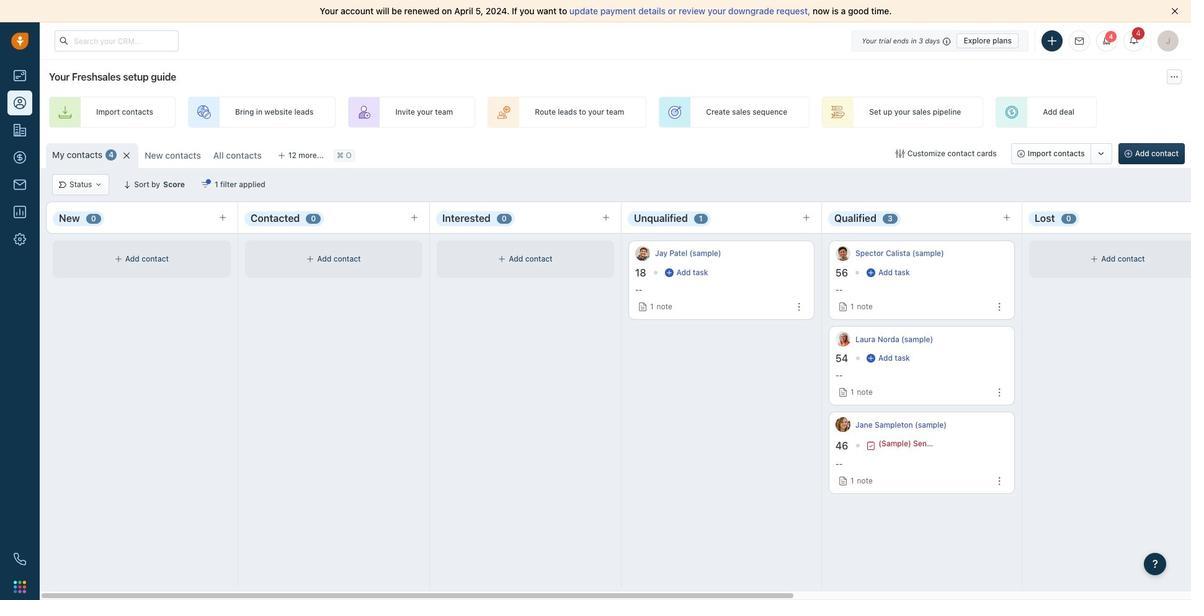 Task type: describe. For each thing, give the bounding box(es) containing it.
1 vertical spatial j image
[[836, 418, 851, 433]]

phone image
[[14, 554, 26, 566]]

Search your CRM... text field
[[55, 30, 179, 52]]

s image
[[836, 246, 851, 261]]

phone element
[[7, 547, 32, 572]]

close image
[[1172, 7, 1179, 15]]

0 horizontal spatial j image
[[636, 246, 650, 261]]

send email image
[[1076, 37, 1084, 45]]

freshworks switcher image
[[14, 581, 26, 594]]



Task type: vqa. For each thing, say whether or not it's contained in the screenshot.
Close icon
yes



Task type: locate. For each thing, give the bounding box(es) containing it.
j image
[[636, 246, 650, 261], [836, 418, 851, 433]]

1 horizontal spatial j image
[[836, 418, 851, 433]]

2 horizontal spatial container_wx8msf4aqz5i3rn1 image
[[867, 354, 876, 363]]

0 vertical spatial j image
[[636, 246, 650, 261]]

l image
[[836, 332, 851, 347]]

0 horizontal spatial container_wx8msf4aqz5i3rn1 image
[[115, 256, 122, 263]]

group
[[1012, 143, 1113, 164]]

1 horizontal spatial container_wx8msf4aqz5i3rn1 image
[[499, 256, 506, 263]]

container_wx8msf4aqz5i3rn1 image
[[896, 150, 905, 158], [201, 181, 210, 189], [59, 181, 66, 189], [95, 181, 103, 189], [307, 256, 314, 263], [1091, 256, 1099, 263], [665, 269, 674, 277], [867, 269, 876, 277], [867, 442, 876, 450]]

container_wx8msf4aqz5i3rn1 image
[[115, 256, 122, 263], [499, 256, 506, 263], [867, 354, 876, 363]]



